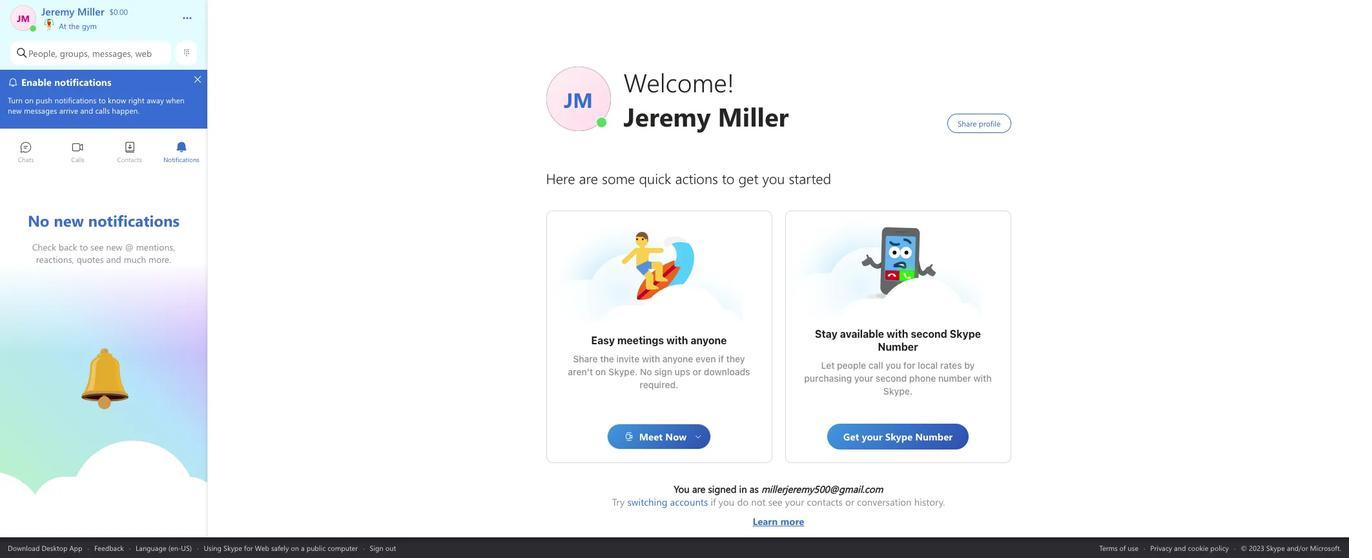Task type: vqa. For each thing, say whether or not it's contained in the screenshot.
WHAT KIND OF CONTENT CAN YOU HELP ME WITH?
no



Task type: describe. For each thing, give the bounding box(es) containing it.
contacts
[[807, 496, 843, 509]]

history.
[[915, 496, 946, 509]]

safely
[[271, 543, 289, 553]]

and
[[1175, 543, 1187, 553]]

with inside share the invite with anyone even if they aren't on skype. no sign ups or downloads required.
[[642, 353, 660, 364]]

accounts
[[670, 496, 708, 509]]

mansurfer
[[621, 231, 667, 244]]

number
[[939, 373, 972, 384]]

download desktop app link
[[8, 543, 82, 553]]

computer
[[328, 543, 358, 553]]

you are signed in as
[[674, 483, 762, 496]]

feedback
[[94, 543, 124, 553]]

ups
[[675, 366, 691, 377]]

aren't
[[568, 366, 593, 377]]

1 vertical spatial on
[[291, 543, 299, 553]]

the for invite
[[601, 353, 614, 364]]

download
[[8, 543, 40, 553]]

switching
[[628, 496, 668, 509]]

use
[[1128, 543, 1139, 553]]

second inside let people call you for local rates by purchasing your second phone number with skype.
[[876, 373, 907, 384]]

using
[[204, 543, 222, 553]]

you inside let people call you for local rates by purchasing your second phone number with skype.
[[886, 360, 902, 371]]

desktop
[[42, 543, 67, 553]]

share
[[573, 353, 598, 364]]

see
[[769, 496, 783, 509]]

web
[[135, 47, 152, 59]]

us)
[[181, 543, 192, 553]]

even
[[696, 353, 716, 364]]

your inside let people call you for local rates by purchasing your second phone number with skype.
[[855, 373, 874, 384]]

sign
[[370, 543, 384, 553]]

number
[[878, 341, 919, 353]]

your inside try switching accounts if you do not see your contacts or conversation history. learn more
[[786, 496, 805, 509]]

on inside share the invite with anyone even if they aren't on skype. no sign ups or downloads required.
[[596, 366, 606, 377]]

second inside stay available with second skype number
[[911, 328, 948, 340]]

with inside stay available with second skype number
[[887, 328, 909, 340]]

easy
[[592, 335, 615, 346]]

language (en-us) link
[[136, 543, 192, 553]]

sign
[[655, 366, 673, 377]]

bell
[[65, 343, 81, 357]]

a
[[301, 543, 305, 553]]

0 horizontal spatial skype
[[224, 543, 242, 553]]

the for gym
[[69, 21, 80, 31]]

privacy and cookie policy
[[1151, 543, 1230, 553]]

gym
[[82, 21, 97, 31]]

try switching accounts if you do not see your contacts or conversation history. learn more
[[612, 496, 946, 528]]

easy meetings with anyone
[[592, 335, 727, 346]]

0 vertical spatial anyone
[[691, 335, 727, 346]]

people, groups, messages, web button
[[10, 41, 171, 65]]

meetings
[[618, 335, 664, 346]]

of
[[1120, 543, 1126, 553]]

more
[[781, 515, 805, 528]]

terms of use
[[1100, 543, 1139, 553]]

are
[[693, 483, 706, 496]]

language (en-us)
[[136, 543, 192, 553]]

privacy
[[1151, 543, 1173, 553]]

stay
[[815, 328, 838, 340]]

download desktop app
[[8, 543, 82, 553]]

for inside let people call you for local rates by purchasing your second phone number with skype.
[[904, 360, 916, 371]]

using skype for web safely on a public computer
[[204, 543, 358, 553]]



Task type: locate. For each thing, give the bounding box(es) containing it.
as
[[750, 483, 759, 496]]

with up no
[[642, 353, 660, 364]]

sign out link
[[370, 543, 396, 553]]

anyone up "ups" in the bottom right of the page
[[663, 353, 694, 364]]

skype inside stay available with second skype number
[[950, 328, 982, 340]]

or right "ups" in the bottom right of the page
[[693, 366, 702, 377]]

second
[[911, 328, 948, 340], [876, 373, 907, 384]]

skype. inside let people call you for local rates by purchasing your second phone number with skype.
[[884, 386, 913, 397]]

people,
[[28, 47, 57, 59]]

stay available with second skype number
[[815, 328, 984, 353]]

your
[[855, 373, 874, 384], [786, 496, 805, 509]]

1 horizontal spatial on
[[596, 366, 606, 377]]

invite
[[617, 353, 640, 364]]

sign out
[[370, 543, 396, 553]]

using skype for web safely on a public computer link
[[204, 543, 358, 553]]

required.
[[640, 379, 679, 390]]

1 horizontal spatial you
[[886, 360, 902, 371]]

0 vertical spatial skype.
[[609, 366, 638, 377]]

second down call
[[876, 373, 907, 384]]

with up "ups" in the bottom right of the page
[[667, 335, 689, 346]]

web
[[255, 543, 269, 553]]

let people call you for local rates by purchasing your second phone number with skype.
[[805, 360, 995, 397]]

with
[[887, 328, 909, 340], [667, 335, 689, 346], [642, 353, 660, 364], [974, 373, 992, 384]]

skype. inside share the invite with anyone even if they aren't on skype. no sign ups or downloads required.
[[609, 366, 638, 377]]

skype right using
[[224, 543, 242, 553]]

1 vertical spatial or
[[846, 496, 855, 509]]

(en-
[[168, 543, 181, 553]]

1 horizontal spatial or
[[846, 496, 855, 509]]

try
[[612, 496, 625, 509]]

0 vertical spatial you
[[886, 360, 902, 371]]

0 vertical spatial skype
[[950, 328, 982, 340]]

0 horizontal spatial your
[[786, 496, 805, 509]]

language
[[136, 543, 166, 553]]

0 vertical spatial or
[[693, 366, 702, 377]]

do
[[738, 496, 749, 509]]

you inside try switching accounts if you do not see your contacts or conversation history. learn more
[[719, 496, 735, 509]]

with up the number at the bottom
[[887, 328, 909, 340]]

0 vertical spatial second
[[911, 328, 948, 340]]

0 horizontal spatial on
[[291, 543, 299, 553]]

by
[[965, 360, 975, 371]]

1 horizontal spatial for
[[904, 360, 916, 371]]

skype. down phone
[[884, 386, 913, 397]]

0 horizontal spatial skype.
[[609, 366, 638, 377]]

0 horizontal spatial for
[[244, 543, 253, 553]]

1 horizontal spatial skype
[[950, 328, 982, 340]]

you right call
[[886, 360, 902, 371]]

local
[[918, 360, 938, 371]]

people, groups, messages, web
[[28, 47, 152, 59]]

with inside let people call you for local rates by purchasing your second phone number with skype.
[[974, 373, 992, 384]]

1 vertical spatial your
[[786, 496, 805, 509]]

in
[[740, 483, 747, 496]]

not
[[752, 496, 766, 509]]

anyone up even
[[691, 335, 727, 346]]

terms
[[1100, 543, 1118, 553]]

if right are
[[711, 496, 716, 509]]

1 horizontal spatial your
[[855, 373, 874, 384]]

or right contacts
[[846, 496, 855, 509]]

0 horizontal spatial if
[[711, 496, 716, 509]]

at the gym
[[57, 21, 97, 31]]

the down easy
[[601, 353, 614, 364]]

you left do
[[719, 496, 735, 509]]

1 vertical spatial if
[[711, 496, 716, 509]]

the inside share the invite with anyone even if they aren't on skype. no sign ups or downloads required.
[[601, 353, 614, 364]]

let
[[822, 360, 835, 371]]

1 vertical spatial anyone
[[663, 353, 694, 364]]

at
[[59, 21, 67, 31]]

you
[[674, 483, 690, 496]]

the right at
[[69, 21, 80, 31]]

policy
[[1211, 543, 1230, 553]]

1 vertical spatial you
[[719, 496, 735, 509]]

phone
[[910, 373, 937, 384]]

1 vertical spatial skype.
[[884, 386, 913, 397]]

1 horizontal spatial if
[[719, 353, 724, 364]]

for left "web"
[[244, 543, 253, 553]]

share the invite with anyone even if they aren't on skype. no sign ups or downloads required.
[[568, 353, 753, 390]]

or inside share the invite with anyone even if they aren't on skype. no sign ups or downloads required.
[[693, 366, 702, 377]]

your down call
[[855, 373, 874, 384]]

or
[[693, 366, 702, 377], [846, 496, 855, 509]]

conversation
[[858, 496, 912, 509]]

rates
[[941, 360, 963, 371]]

skype.
[[609, 366, 638, 377], [884, 386, 913, 397]]

signed
[[709, 483, 737, 496]]

skype
[[950, 328, 982, 340], [224, 543, 242, 553]]

on
[[596, 366, 606, 377], [291, 543, 299, 553]]

skype. down "invite"
[[609, 366, 638, 377]]

1 vertical spatial for
[[244, 543, 253, 553]]

the inside at the gym button
[[69, 21, 80, 31]]

1 vertical spatial skype
[[224, 543, 242, 553]]

if inside share the invite with anyone even if they aren't on skype. no sign ups or downloads required.
[[719, 353, 724, 364]]

if
[[719, 353, 724, 364], [711, 496, 716, 509]]

cookie
[[1189, 543, 1209, 553]]

second up local
[[911, 328, 948, 340]]

1 horizontal spatial second
[[911, 328, 948, 340]]

messages,
[[92, 47, 133, 59]]

1 vertical spatial second
[[876, 373, 907, 384]]

your right see
[[786, 496, 805, 509]]

0 horizontal spatial second
[[876, 373, 907, 384]]

0 vertical spatial the
[[69, 21, 80, 31]]

learn more link
[[612, 509, 946, 528]]

feedback link
[[94, 543, 124, 553]]

call
[[869, 360, 884, 371]]

on down share
[[596, 366, 606, 377]]

1 vertical spatial the
[[601, 353, 614, 364]]

0 vertical spatial your
[[855, 373, 874, 384]]

0 vertical spatial for
[[904, 360, 916, 371]]

if inside try switching accounts if you do not see your contacts or conversation history. learn more
[[711, 496, 716, 509]]

whosthis
[[860, 224, 900, 238]]

people
[[837, 360, 867, 371]]

downloads
[[704, 366, 751, 377]]

at the gym button
[[41, 18, 169, 212]]

no
[[640, 366, 652, 377]]

groups,
[[60, 47, 90, 59]]

for
[[904, 360, 916, 371], [244, 543, 253, 553]]

anyone
[[691, 335, 727, 346], [663, 353, 694, 364]]

skype up by
[[950, 328, 982, 340]]

on left a
[[291, 543, 299, 553]]

switching accounts link
[[628, 496, 708, 509]]

privacy and cookie policy link
[[1151, 543, 1230, 553]]

0 horizontal spatial you
[[719, 496, 735, 509]]

0 vertical spatial on
[[596, 366, 606, 377]]

anyone inside share the invite with anyone even if they aren't on skype. no sign ups or downloads required.
[[663, 353, 694, 364]]

public
[[307, 543, 326, 553]]

available
[[840, 328, 885, 340]]

tab list
[[0, 136, 207, 171]]

1 horizontal spatial the
[[601, 353, 614, 364]]

or inside try switching accounts if you do not see your contacts or conversation history. learn more
[[846, 496, 855, 509]]

0 vertical spatial if
[[719, 353, 724, 364]]

with down by
[[974, 373, 992, 384]]

purchasing
[[805, 373, 852, 384]]

0 horizontal spatial the
[[69, 21, 80, 31]]

learn
[[753, 515, 778, 528]]

1 horizontal spatial skype.
[[884, 386, 913, 397]]

if up "downloads"
[[719, 353, 724, 364]]

terms of use link
[[1100, 543, 1139, 553]]

they
[[727, 353, 745, 364]]

for left local
[[904, 360, 916, 371]]

app
[[69, 543, 82, 553]]

0 horizontal spatial or
[[693, 366, 702, 377]]

out
[[386, 543, 396, 553]]



